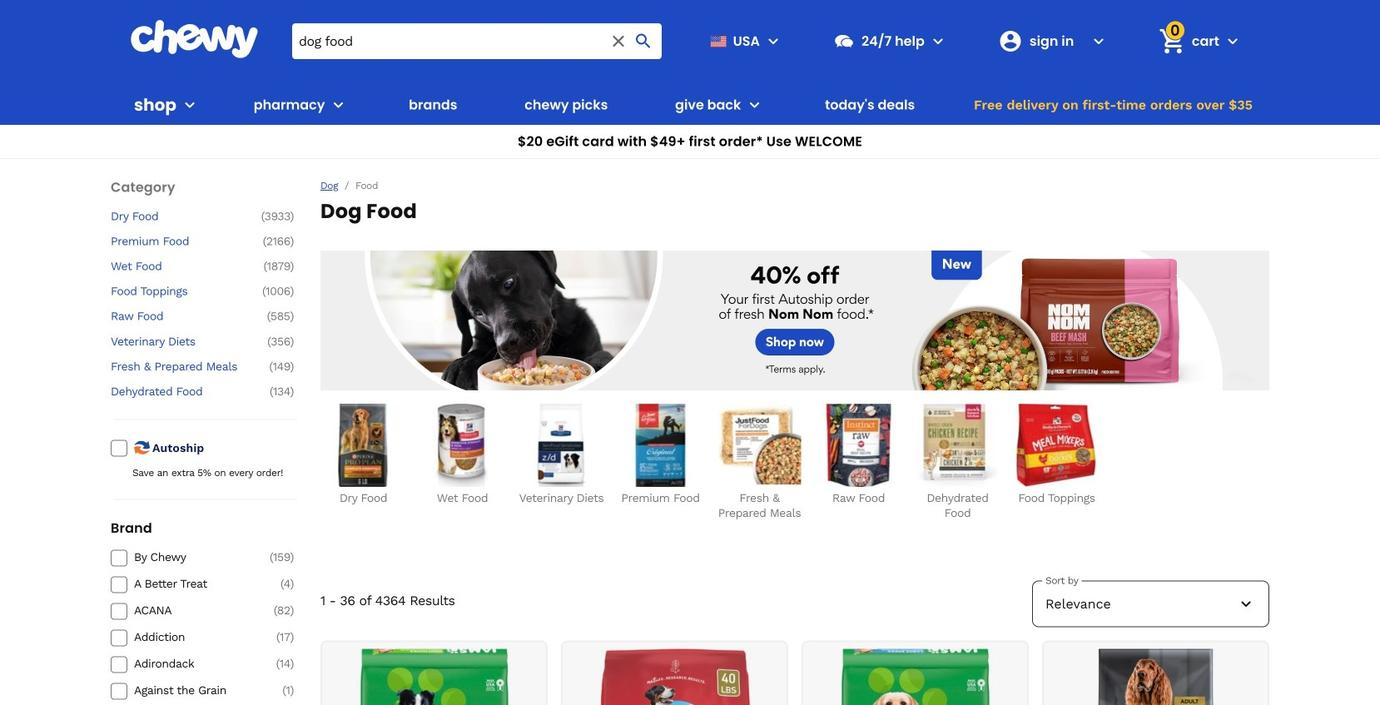 Task type: locate. For each thing, give the bounding box(es) containing it.
give back menu image
[[745, 95, 765, 115]]

delete search image
[[609, 31, 629, 51]]

Product search field
[[292, 23, 662, 59]]

site banner
[[0, 0, 1381, 159]]

purina one natural smartblend lamb & rice formula dry dog food, 40-lb bag image
[[572, 649, 778, 705]]

list
[[321, 404, 1270, 521]]

iams proactive health large breed with real chicken adult dry dog food, 40-lb bag image
[[812, 649, 1019, 705]]

menu image
[[764, 31, 784, 51]]

dehydrated food image
[[917, 404, 1000, 487]]

premium food image
[[619, 404, 703, 487]]

food toppings image
[[1016, 404, 1099, 487]]

dry food image
[[322, 404, 405, 487]]

items image
[[1158, 27, 1187, 56]]



Task type: describe. For each thing, give the bounding box(es) containing it.
40% off your first autoship order of nom nom food* terms apply image
[[321, 251, 1270, 391]]

menu image
[[180, 95, 200, 115]]

Search text field
[[292, 23, 662, 59]]

pharmacy menu image
[[328, 95, 348, 115]]

submit search image
[[634, 31, 654, 51]]

raw food image
[[817, 404, 901, 487]]

veterinary diets image
[[520, 404, 603, 487]]

help menu image
[[929, 31, 949, 51]]

iams proactive health minichunks small kibble adult chicken & whole grain dry dog food, 40-lb bag image
[[331, 649, 538, 705]]

account menu image
[[1089, 31, 1109, 51]]

cart menu image
[[1224, 31, 1244, 51]]

wet food image
[[421, 404, 504, 487]]

chewy support image
[[834, 30, 855, 52]]

fresh & prepared meals image
[[718, 404, 802, 487]]

chewy home image
[[130, 20, 259, 58]]



Task type: vqa. For each thing, say whether or not it's contained in the screenshot.
menu 'icon'
yes



